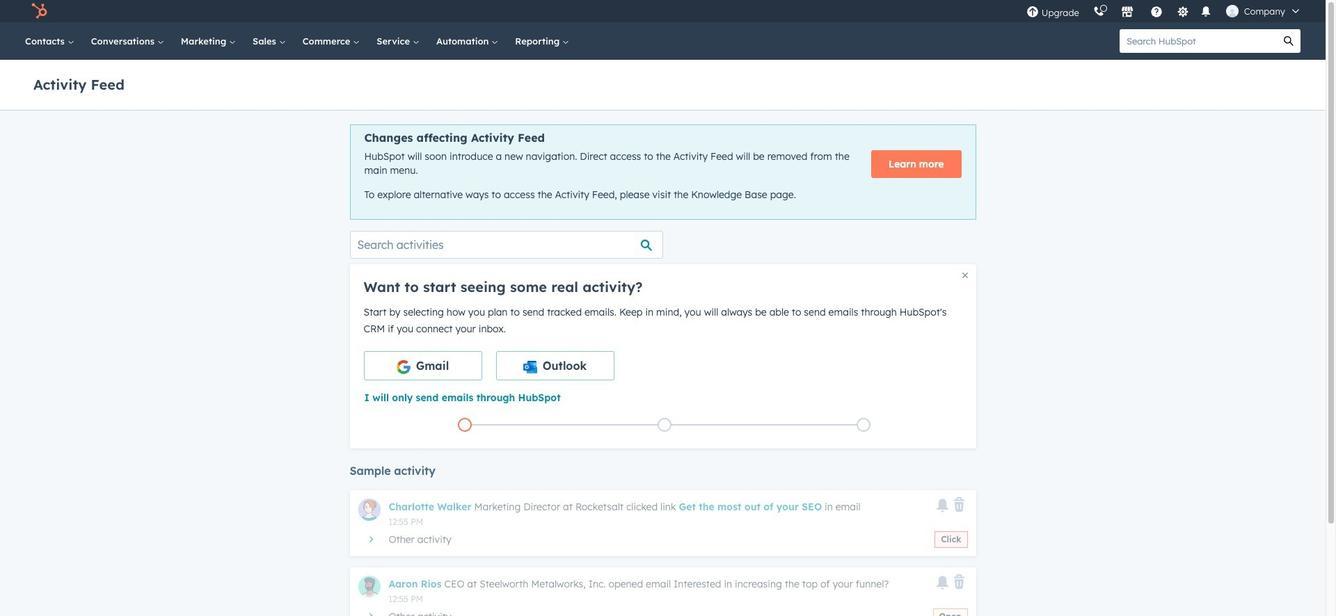 Task type: locate. For each thing, give the bounding box(es) containing it.
list
[[365, 415, 963, 435]]

menu
[[1019, 0, 1309, 22]]

onboarding.steps.finalstep.title image
[[860, 422, 867, 430]]

onboarding.steps.sendtrackedemailingmail.title image
[[661, 422, 668, 430]]

None checkbox
[[364, 351, 482, 381], [496, 351, 614, 381], [364, 351, 482, 381], [496, 351, 614, 381]]

Search HubSpot search field
[[1120, 29, 1277, 53]]



Task type: describe. For each thing, give the bounding box(es) containing it.
jacob simon image
[[1226, 5, 1239, 17]]

Search activities search field
[[350, 231, 663, 259]]

close image
[[962, 273, 968, 278]]

marketplaces image
[[1121, 6, 1133, 19]]



Task type: vqa. For each thing, say whether or not it's contained in the screenshot.
More image
no



